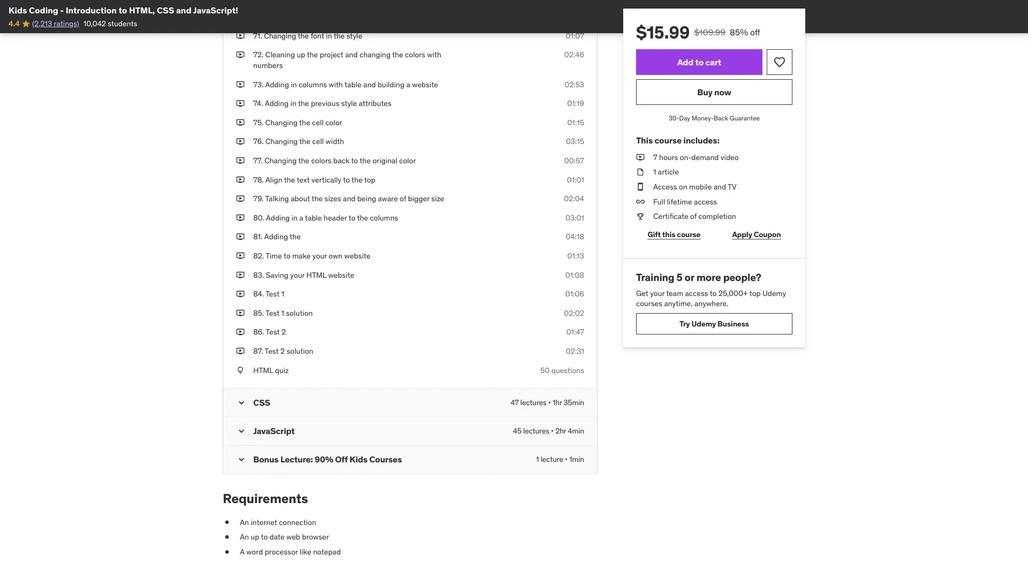 Task type: vqa. For each thing, say whether or not it's contained in the screenshot.


Task type: describe. For each thing, give the bounding box(es) containing it.
0 horizontal spatial with
[[329, 79, 343, 89]]

coding
[[29, 5, 58, 16]]

the up the 75. changing the cell color
[[298, 99, 309, 108]]

01:15
[[567, 118, 584, 127]]

02:02
[[564, 308, 584, 318]]

2 for 87.
[[280, 346, 285, 356]]

size
[[431, 194, 444, 203]]

completion
[[699, 211, 736, 221]]

solution for 87. test 2 solution
[[287, 346, 313, 356]]

buy now
[[697, 86, 731, 97]]

xsmall image left internet
[[223, 517, 231, 528]]

training 5 or more people? get your team access to 25,000+ top udemy courses anytime, anywhere.
[[636, 271, 786, 308]]

81.
[[253, 232, 263, 242]]

this
[[662, 230, 676, 239]]

in for a
[[292, 213, 298, 223]]

86. test 2
[[253, 327, 286, 337]]

talking
[[265, 194, 289, 203]]

xsmall image left 85.
[[236, 308, 245, 318]]

0 vertical spatial style
[[347, 31, 362, 40]]

changing for 71.
[[264, 31, 296, 40]]

small image for bonus lecture: 90% off kids courses
[[236, 454, 247, 465]]

86.
[[253, 327, 264, 337]]

90%
[[315, 454, 333, 465]]

gift this course
[[648, 230, 701, 239]]

xsmall image for 80. adding in a table header to the columns
[[236, 213, 245, 223]]

0 vertical spatial course
[[655, 135, 682, 146]]

1 vertical spatial udemy
[[692, 319, 716, 329]]

team
[[666, 288, 683, 298]]

add to cart
[[677, 56, 721, 67]]

people?
[[723, 271, 761, 284]]

get
[[636, 288, 649, 298]]

82. time to make your own website
[[253, 251, 371, 261]]

off
[[335, 454, 348, 465]]

align
[[265, 175, 282, 184]]

• for css
[[548, 398, 551, 407]]

2 vertical spatial website
[[328, 270, 354, 280]]

full lifetime access
[[653, 197, 717, 206]]

(2,213
[[32, 19, 52, 28]]

0 vertical spatial table
[[345, 79, 362, 89]]

-
[[60, 5, 64, 16]]

kids coding - introduction to html, css and javascript!
[[9, 5, 238, 16]]

to inside button
[[695, 56, 704, 67]]

test for 85.
[[266, 308, 280, 318]]

add
[[677, 56, 694, 67]]

project
[[320, 50, 343, 60]]

74.
[[253, 99, 263, 108]]

in for columns
[[291, 79, 297, 89]]

and left javascript!
[[176, 5, 192, 16]]

adding for 74.
[[265, 99, 289, 108]]

adding for 80.
[[266, 213, 290, 223]]

1 horizontal spatial of
[[690, 211, 697, 221]]

cleaning
[[265, 50, 295, 60]]

1 up 85. test 1 solution
[[281, 289, 284, 299]]

45
[[513, 426, 522, 436]]

vertically
[[312, 175, 341, 184]]

javascript!
[[193, 5, 238, 16]]

01:08
[[565, 270, 584, 280]]

0 vertical spatial columns
[[299, 79, 327, 89]]

in right font at the top of the page
[[326, 31, 332, 40]]

bonus
[[253, 454, 279, 465]]

1 vertical spatial a
[[299, 213, 303, 223]]

changing for 75.
[[265, 118, 298, 127]]

xsmall image left html quiz
[[236, 365, 245, 376]]

text
[[297, 175, 310, 184]]

$109.99
[[694, 27, 726, 37]]

01:19
[[567, 99, 584, 108]]

to inside training 5 or more people? get your team access to 25,000+ top udemy courses anytime, anywhere.
[[710, 288, 717, 298]]

1 lecture • 1min
[[536, 455, 584, 464]]

• for bonus lecture: 90% off kids courses
[[565, 455, 568, 464]]

bigger
[[408, 194, 430, 203]]

76. changing the cell width
[[253, 137, 344, 146]]

the up '76. changing the cell width'
[[299, 118, 310, 127]]

71. changing the font in the style
[[253, 31, 362, 40]]

81. adding the
[[253, 232, 301, 242]]

lectures for css
[[520, 398, 547, 407]]

the up make
[[290, 232, 301, 242]]

being
[[357, 194, 376, 203]]

business
[[718, 319, 749, 329]]

1 horizontal spatial html
[[307, 270, 326, 280]]

• for javascript
[[551, 426, 554, 436]]

money-
[[692, 114, 714, 122]]

0 vertical spatial color
[[326, 118, 342, 127]]

1 horizontal spatial css
[[253, 397, 270, 408]]

and left tv
[[714, 182, 726, 192]]

width
[[326, 137, 344, 146]]

certificate of completion
[[653, 211, 736, 221]]

5
[[677, 271, 683, 284]]

test for 86.
[[266, 327, 280, 337]]

udemy inside training 5 or more people? get your team access to 25,000+ top udemy courses anytime, anywhere.
[[763, 288, 786, 298]]

1 left lecture
[[536, 455, 539, 464]]

notepad
[[313, 547, 341, 557]]

aware
[[378, 194, 398, 203]]

1 horizontal spatial columns
[[370, 213, 398, 223]]

79. talking about the sizes and being aware of bigger size
[[253, 194, 444, 203]]

access on mobile and tv
[[653, 182, 737, 192]]

to up 79. talking about the sizes and being aware of bigger size
[[343, 175, 350, 184]]

in for the
[[290, 99, 296, 108]]

numbers
[[253, 60, 283, 70]]

back
[[714, 114, 728, 122]]

test for 87.
[[265, 346, 279, 356]]

1 vertical spatial style
[[341, 99, 357, 108]]

solution for 85. test 1 solution
[[286, 308, 313, 318]]

03:15
[[566, 137, 584, 146]]

try
[[680, 319, 690, 329]]

80. adding in a table header to the columns
[[253, 213, 398, 223]]

xsmall image for 77. changing the colors back to the original color
[[236, 155, 245, 166]]

cell for color
[[312, 118, 324, 127]]

1 vertical spatial your
[[290, 270, 305, 280]]

0 vertical spatial of
[[400, 194, 406, 203]]

an up to date web browser
[[240, 532, 329, 542]]

wishlist image
[[773, 56, 786, 69]]

training
[[636, 271, 675, 284]]

01:07
[[566, 31, 584, 40]]

1 vertical spatial website
[[344, 251, 371, 261]]

4.4
[[9, 19, 20, 28]]

with inside 72. cleaning up the project and changing the colors with numbers
[[427, 50, 441, 60]]

1 left article
[[653, 167, 656, 177]]

87.
[[253, 346, 263, 356]]

an for an internet connection
[[240, 518, 249, 527]]

gift this course link
[[636, 224, 712, 245]]

77. changing the colors back to the original color
[[253, 156, 416, 165]]

try udemy business link
[[636, 313, 793, 335]]

85. test 1 solution
[[253, 308, 313, 318]]

students
[[108, 19, 137, 28]]

about
[[291, 194, 310, 203]]

and up attributes
[[363, 79, 376, 89]]

1 vertical spatial colors
[[311, 156, 332, 165]]

25,000+
[[719, 288, 748, 298]]

xsmall image left full
[[636, 196, 645, 207]]

0 horizontal spatial top
[[364, 175, 376, 184]]

1hr
[[553, 398, 562, 407]]

$15.99 $109.99 85% off
[[636, 21, 760, 43]]

72. cleaning up the project and changing the colors with numbers
[[253, 50, 441, 70]]

1 vertical spatial html
[[253, 365, 273, 375]]

1 article
[[653, 167, 679, 177]]

anywhere.
[[695, 299, 729, 308]]

the left the original
[[360, 156, 371, 165]]

top inside training 5 or more people? get your team access to 25,000+ top udemy courses anytime, anywhere.
[[750, 288, 761, 298]]

1 horizontal spatial color
[[399, 156, 416, 165]]

this
[[636, 135, 653, 146]]

xsmall image left 81. on the left of page
[[236, 232, 245, 242]]

add to cart button
[[636, 49, 763, 75]]

your inside training 5 or more people? get your team access to 25,000+ top udemy courses anytime, anywhere.
[[650, 288, 665, 298]]

lectures for javascript
[[523, 426, 549, 436]]

full
[[653, 197, 665, 206]]

xsmall image left 1 article
[[636, 167, 645, 177]]



Task type: locate. For each thing, give the bounding box(es) containing it.
80.
[[253, 213, 264, 223]]

xsmall image for 73. adding in columns with table and building a website
[[236, 79, 245, 90]]

1 vertical spatial top
[[750, 288, 761, 298]]

header
[[324, 213, 347, 223]]

javascript
[[253, 425, 295, 436]]

02:53
[[565, 79, 584, 89]]

cell for width
[[312, 137, 324, 146]]

to right time
[[284, 251, 291, 261]]

a down about
[[299, 213, 303, 223]]

font
[[311, 31, 324, 40]]

on-
[[680, 152, 692, 162]]

0 vertical spatial up
[[297, 50, 305, 60]]

more
[[697, 271, 721, 284]]

up up word at the bottom of page
[[251, 532, 259, 542]]

changing right 75.
[[265, 118, 298, 127]]

to up 'students'
[[119, 5, 127, 16]]

2 for 86.
[[282, 327, 286, 337]]

adding right 74.
[[265, 99, 289, 108]]

date
[[270, 532, 285, 542]]

xsmall image for 84. test 1
[[236, 289, 245, 299]]

colors inside 72. cleaning up the project and changing the colors with numbers
[[405, 50, 425, 60]]

0 vertical spatial your
[[313, 251, 327, 261]]

1 vertical spatial color
[[399, 156, 416, 165]]

css right html,
[[157, 5, 174, 16]]

1 vertical spatial with
[[329, 79, 343, 89]]

to up anywhere.
[[710, 288, 717, 298]]

access down mobile
[[694, 197, 717, 206]]

access down or
[[685, 288, 708, 298]]

cell
[[312, 118, 324, 127], [312, 137, 324, 146]]

1 horizontal spatial colors
[[405, 50, 425, 60]]

0 vertical spatial kids
[[9, 5, 27, 16]]

0 horizontal spatial of
[[400, 194, 406, 203]]

0 vertical spatial access
[[694, 197, 717, 206]]

test
[[266, 289, 280, 299], [266, 308, 280, 318], [266, 327, 280, 337], [265, 346, 279, 356]]

85.
[[253, 308, 264, 318]]

0 vertical spatial solution
[[286, 308, 313, 318]]

71.
[[253, 31, 262, 40]]

your left own
[[313, 251, 327, 261]]

47 lectures • 1hr 35min
[[511, 398, 584, 407]]

1 vertical spatial solution
[[287, 346, 313, 356]]

html quiz
[[253, 365, 289, 375]]

web
[[286, 532, 300, 542]]

apply
[[732, 230, 752, 239]]

small image
[[236, 398, 247, 408], [236, 426, 247, 437], [236, 454, 247, 465]]

an up a
[[240, 532, 249, 542]]

0 vertical spatial small image
[[236, 398, 247, 408]]

82.
[[253, 251, 264, 261]]

1 vertical spatial lectures
[[523, 426, 549, 436]]

adding right the 80.
[[266, 213, 290, 223]]

the left project
[[307, 50, 318, 60]]

now
[[715, 86, 731, 97]]

cell left width
[[312, 137, 324, 146]]

79.
[[253, 194, 264, 203]]

xsmall image for 79. talking about the sizes and being aware of bigger size
[[236, 194, 245, 204]]

of right "aware"
[[400, 194, 406, 203]]

2 up 87. test 2 solution
[[282, 327, 286, 337]]

$15.99
[[636, 21, 690, 43]]

xsmall image for 74. adding in the previous style attributes
[[236, 98, 245, 109]]

1 vertical spatial columns
[[370, 213, 398, 223]]

kids right off
[[350, 454, 368, 465]]

access
[[694, 197, 717, 206], [685, 288, 708, 298]]

0 vertical spatial 2
[[282, 327, 286, 337]]

and inside 72. cleaning up the project and changing the colors with numbers
[[345, 50, 358, 60]]

1 an from the top
[[240, 518, 249, 527]]

adding right 81. on the left of page
[[264, 232, 288, 242]]

0 vertical spatial lectures
[[520, 398, 547, 407]]

time
[[266, 251, 282, 261]]

an left internet
[[240, 518, 249, 527]]

top
[[364, 175, 376, 184], [750, 288, 761, 298]]

lectures right 47
[[520, 398, 547, 407]]

0 horizontal spatial colors
[[311, 156, 332, 165]]

a
[[240, 547, 245, 557]]

xsmall image for 76. changing the cell width
[[236, 136, 245, 147]]

1 horizontal spatial up
[[297, 50, 305, 60]]

0 vertical spatial udemy
[[763, 288, 786, 298]]

73. adding in columns with table and building a website
[[253, 79, 438, 89]]

74. adding in the previous style attributes
[[253, 99, 392, 108]]

1 horizontal spatial table
[[345, 79, 362, 89]]

the down the 75. changing the cell color
[[299, 137, 310, 146]]

day
[[679, 114, 690, 122]]

building
[[378, 79, 405, 89]]

apply coupon
[[732, 230, 781, 239]]

bonus lecture: 90% off kids courses
[[253, 454, 402, 465]]

1 horizontal spatial kids
[[350, 454, 368, 465]]

to right "header"
[[349, 213, 356, 223]]

style up 72. cleaning up the project and changing the colors with numbers at the top of the page
[[347, 31, 362, 40]]

changing right '76.'
[[266, 137, 298, 146]]

0 vertical spatial a
[[406, 79, 410, 89]]

access
[[653, 182, 677, 192]]

lectures right 45
[[523, 426, 549, 436]]

xsmall image
[[236, 11, 245, 22], [236, 31, 245, 41], [236, 50, 245, 60], [236, 79, 245, 90], [236, 98, 245, 109], [236, 136, 245, 147], [236, 155, 245, 166], [636, 182, 645, 192], [236, 194, 245, 204], [236, 213, 245, 223], [236, 251, 245, 261], [236, 270, 245, 280], [236, 289, 245, 299], [236, 327, 245, 337], [223, 532, 231, 543], [223, 547, 231, 557]]

1 vertical spatial small image
[[236, 426, 247, 437]]

xsmall image for 86. test 2
[[236, 327, 245, 337]]

style down 73. adding in columns with table and building a website
[[341, 99, 357, 108]]

2 horizontal spatial •
[[565, 455, 568, 464]]

course
[[655, 135, 682, 146], [677, 230, 701, 239]]

1 vertical spatial css
[[253, 397, 270, 408]]

up inside 72. cleaning up the project and changing the colors with numbers
[[297, 50, 305, 60]]

0 vertical spatial top
[[364, 175, 376, 184]]

in down about
[[292, 213, 298, 223]]

01:13
[[567, 251, 584, 261]]

and
[[176, 5, 192, 16], [345, 50, 358, 60], [363, 79, 376, 89], [714, 182, 726, 192], [343, 194, 356, 203]]

• left 1min
[[565, 455, 568, 464]]

small image for javascript
[[236, 426, 247, 437]]

test right 84.
[[266, 289, 280, 299]]

0 horizontal spatial html
[[253, 365, 273, 375]]

certificate
[[653, 211, 689, 221]]

2 vertical spatial small image
[[236, 454, 247, 465]]

website right own
[[344, 251, 371, 261]]

0 vertical spatial html
[[307, 270, 326, 280]]

84. test 1
[[253, 289, 284, 299]]

top up being
[[364, 175, 376, 184]]

• left 2hr on the right of the page
[[551, 426, 554, 436]]

adding for 81.
[[264, 232, 288, 242]]

small image for css
[[236, 398, 247, 408]]

0 vertical spatial website
[[412, 79, 438, 89]]

your up the courses
[[650, 288, 665, 298]]

access inside training 5 or more people? get your team access to 25,000+ top udemy courses anytime, anywhere.
[[685, 288, 708, 298]]

udemy right try
[[692, 319, 716, 329]]

the up project
[[334, 31, 345, 40]]

table down 72. cleaning up the project and changing the colors with numbers at the top of the page
[[345, 79, 362, 89]]

00:57
[[564, 156, 584, 165]]

1 vertical spatial cell
[[312, 137, 324, 146]]

1 vertical spatial an
[[240, 532, 249, 542]]

1 small image from the top
[[236, 398, 247, 408]]

2 vertical spatial your
[[650, 288, 665, 298]]

1 horizontal spatial your
[[313, 251, 327, 261]]

connection
[[279, 518, 316, 527]]

the up 79. talking about the sizes and being aware of bigger size
[[352, 175, 363, 184]]

html,
[[129, 5, 155, 16]]

03:01
[[566, 213, 584, 223]]

udemy right 25,000+
[[763, 288, 786, 298]]

colors right changing
[[405, 50, 425, 60]]

xsmall image
[[236, 117, 245, 128], [636, 152, 645, 163], [636, 167, 645, 177], [236, 174, 245, 185], [636, 196, 645, 207], [636, 211, 645, 222], [236, 232, 245, 242], [236, 308, 245, 318], [236, 346, 245, 357], [236, 365, 245, 376], [223, 517, 231, 528]]

xsmall image left 87.
[[236, 346, 245, 357]]

xsmall image for 72. cleaning up the project and changing the colors with numbers
[[236, 50, 245, 60]]

changing for 77.
[[265, 156, 297, 165]]

01:47
[[566, 327, 584, 337]]

introduction
[[66, 5, 117, 16]]

the up text
[[298, 156, 309, 165]]

hours
[[659, 152, 678, 162]]

quiz
[[275, 365, 289, 375]]

course up hours
[[655, 135, 682, 146]]

solution down 83. saving your html website
[[286, 308, 313, 318]]

adding for 73.
[[265, 79, 289, 89]]

cell down 74. adding in the previous style attributes on the top left of the page
[[312, 118, 324, 127]]

1 up '86. test 2'
[[281, 308, 284, 318]]

previous
[[311, 99, 339, 108]]

0 horizontal spatial kids
[[9, 5, 27, 16]]

2 up quiz
[[280, 346, 285, 356]]

colors up vertically
[[311, 156, 332, 165]]

lifetime
[[667, 197, 692, 206]]

1 vertical spatial kids
[[350, 454, 368, 465]]

2 vertical spatial •
[[565, 455, 568, 464]]

test right 87.
[[265, 346, 279, 356]]

lectures
[[520, 398, 547, 407], [523, 426, 549, 436]]

1 horizontal spatial •
[[551, 426, 554, 436]]

in down cleaning
[[291, 79, 297, 89]]

1 vertical spatial of
[[690, 211, 697, 221]]

73.
[[253, 79, 264, 89]]

of down full lifetime access
[[690, 211, 697, 221]]

sizes
[[325, 194, 341, 203]]

3 small image from the top
[[236, 454, 247, 465]]

anytime,
[[664, 299, 693, 308]]

html left quiz
[[253, 365, 273, 375]]

html down 82. time to make your own website at the top left of page
[[307, 270, 326, 280]]

make
[[292, 251, 311, 261]]

with
[[427, 50, 441, 60], [329, 79, 343, 89]]

1 vertical spatial course
[[677, 230, 701, 239]]

0 horizontal spatial your
[[290, 270, 305, 280]]

changing up cleaning
[[264, 31, 296, 40]]

the left sizes
[[312, 194, 323, 203]]

xsmall image for 83. saving your html website
[[236, 270, 245, 280]]

off
[[750, 27, 760, 37]]

changing for 76.
[[266, 137, 298, 146]]

lecture:
[[280, 454, 313, 465]]

adding right the 73.
[[265, 79, 289, 89]]

78. align the text vertically to the top
[[253, 175, 376, 184]]

1
[[653, 167, 656, 177], [281, 289, 284, 299], [281, 308, 284, 318], [536, 455, 539, 464]]

1 horizontal spatial a
[[406, 79, 410, 89]]

0 horizontal spatial up
[[251, 532, 259, 542]]

website down own
[[328, 270, 354, 280]]

table left "header"
[[305, 213, 322, 223]]

to
[[119, 5, 127, 16], [695, 56, 704, 67], [351, 156, 358, 165], [343, 175, 350, 184], [349, 213, 356, 223], [284, 251, 291, 261], [710, 288, 717, 298], [261, 532, 268, 542]]

a word processor like notepad
[[240, 547, 341, 557]]

xsmall image left 75.
[[236, 117, 245, 128]]

the down being
[[357, 213, 368, 223]]

0 horizontal spatial table
[[305, 213, 322, 223]]

1 horizontal spatial with
[[427, 50, 441, 60]]

• left 1hr
[[548, 398, 551, 407]]

test right 85.
[[266, 308, 280, 318]]

0 vertical spatial css
[[157, 5, 174, 16]]

the right changing
[[392, 50, 403, 60]]

1 horizontal spatial udemy
[[763, 288, 786, 298]]

color right the original
[[399, 156, 416, 165]]

and right sizes
[[343, 194, 356, 203]]

0 vertical spatial an
[[240, 518, 249, 527]]

your down make
[[290, 270, 305, 280]]

1 vertical spatial access
[[685, 288, 708, 298]]

2 an from the top
[[240, 532, 249, 542]]

35min
[[564, 398, 584, 407]]

xsmall image for 82. time to make your own website
[[236, 251, 245, 261]]

2 horizontal spatial your
[[650, 288, 665, 298]]

word
[[246, 547, 263, 557]]

up down 71. changing the font in the style
[[297, 50, 305, 60]]

xsmall image left 7
[[636, 152, 645, 163]]

1 horizontal spatial top
[[750, 288, 761, 298]]

buy now button
[[636, 79, 793, 105]]

a right building
[[406, 79, 410, 89]]

01:01
[[567, 175, 584, 184]]

columns down "aware"
[[370, 213, 398, 223]]

1 vertical spatial 2
[[280, 346, 285, 356]]

2 small image from the top
[[236, 426, 247, 437]]

0 vertical spatial cell
[[312, 118, 324, 127]]

87. test 2 solution
[[253, 346, 313, 356]]

1 vertical spatial table
[[305, 213, 322, 223]]

website right building
[[412, 79, 438, 89]]

1 vertical spatial up
[[251, 532, 259, 542]]

83. saving your html website
[[253, 270, 354, 280]]

01:06
[[565, 289, 584, 299]]

xsmall image for 71. changing the font in the style
[[236, 31, 245, 41]]

xsmall image left certificate
[[636, 211, 645, 222]]

questions
[[552, 365, 584, 375]]

0 horizontal spatial •
[[548, 398, 551, 407]]

0 horizontal spatial a
[[299, 213, 303, 223]]

0 horizontal spatial columns
[[299, 79, 327, 89]]

0 vertical spatial •
[[548, 398, 551, 407]]

the left font at the top of the page
[[298, 31, 309, 40]]

cart
[[706, 56, 721, 67]]

72.
[[253, 50, 264, 60]]

to left date
[[261, 532, 268, 542]]

solution up quiz
[[287, 346, 313, 356]]

0 horizontal spatial color
[[326, 118, 342, 127]]

courses
[[636, 299, 663, 308]]

0 vertical spatial with
[[427, 50, 441, 60]]

color up width
[[326, 118, 342, 127]]

xsmall image left 78.
[[236, 174, 245, 185]]

1 vertical spatial •
[[551, 426, 554, 436]]

04:18
[[566, 232, 584, 242]]

article
[[658, 167, 679, 177]]

style
[[347, 31, 362, 40], [341, 99, 357, 108]]

kids
[[9, 5, 27, 16], [350, 454, 368, 465]]

30-day money-back guarantee
[[669, 114, 760, 122]]

like
[[300, 547, 311, 557]]

the left text
[[284, 175, 295, 184]]

0 horizontal spatial css
[[157, 5, 174, 16]]

test right 86.
[[266, 327, 280, 337]]

test for 84.
[[266, 289, 280, 299]]

browser
[[302, 532, 329, 542]]

an for an up to date web browser
[[240, 532, 249, 542]]

top down "people?"
[[750, 288, 761, 298]]

to right back
[[351, 156, 358, 165]]

changing up align in the left top of the page
[[265, 156, 297, 165]]

course down certificate of completion
[[677, 230, 701, 239]]

4min
[[568, 426, 584, 436]]

0 horizontal spatial udemy
[[692, 319, 716, 329]]

0 vertical spatial colors
[[405, 50, 425, 60]]

in up the 75. changing the cell color
[[290, 99, 296, 108]]



